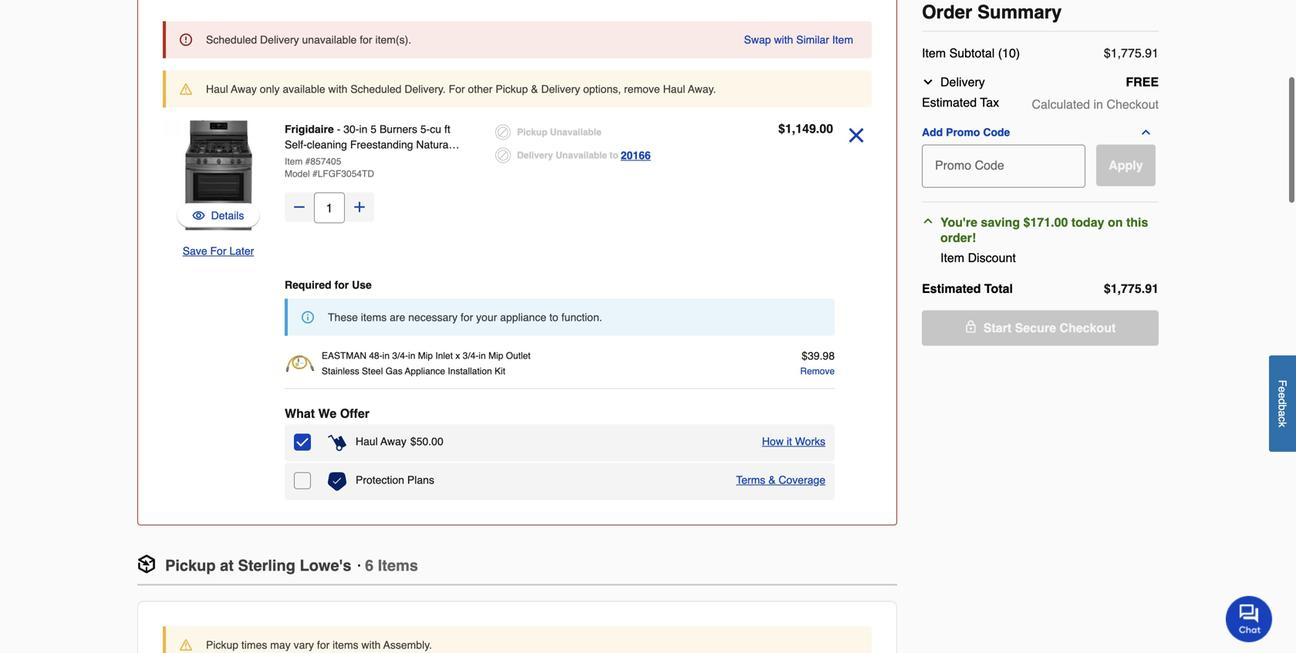 Task type: locate. For each thing, give the bounding box(es) containing it.
with
[[774, 34, 794, 46], [328, 83, 348, 95], [362, 640, 381, 652]]

for left item(s). on the left of page
[[360, 34, 373, 46]]

0 horizontal spatial haul
[[206, 83, 228, 95]]

x
[[456, 351, 460, 362]]

0 horizontal spatial stainless
[[322, 366, 359, 377]]

1 . from the top
[[1142, 46, 1146, 60]]

3/4-
[[392, 351, 408, 362], [463, 351, 479, 362]]

how it works button
[[762, 434, 826, 450]]

how
[[762, 436, 784, 448]]

0 vertical spatial 1,775
[[1111, 46, 1142, 60]]

estimated tax
[[922, 95, 1000, 110]]

stainless
[[376, 154, 419, 166], [322, 366, 359, 377]]

pickup left times
[[206, 640, 239, 652]]

delivery right block icon
[[517, 150, 553, 161]]

item down 'order!'
[[941, 251, 965, 265]]

0 horizontal spatial away
[[231, 83, 257, 95]]

0 horizontal spatial for
[[210, 245, 227, 257]]

30-in 5 burners 5-cu ft self-cleaning freestanding natural gas range (black stainless steel)
[[285, 123, 451, 166]]

pickup right block image at left
[[517, 127, 548, 138]]

assembly.
[[384, 640, 432, 652]]

unavailable
[[550, 127, 602, 138], [556, 150, 607, 161]]

haul right warning image
[[206, 83, 228, 95]]

sterling
[[238, 557, 296, 575]]

estimated
[[922, 95, 977, 110], [922, 282, 981, 296]]

add
[[922, 126, 943, 139]]

order!
[[941, 231, 977, 245]]

1 horizontal spatial with
[[362, 640, 381, 652]]

$ 1,775 . 91 for item subtotal (10)
[[1104, 46, 1159, 60]]

unavailable for pickup unavailable
[[550, 127, 602, 138]]

.00 up plans on the bottom left
[[429, 436, 444, 448]]

terms & coverage button
[[736, 473, 826, 488]]

. for estimated total
[[1142, 282, 1146, 296]]

to
[[610, 150, 619, 161], [550, 311, 559, 324]]

mip up kit
[[489, 351, 504, 362]]

0 vertical spatial with
[[774, 34, 794, 46]]

e up d
[[1277, 387, 1289, 393]]

checkout right secure
[[1060, 321, 1116, 335]]

may
[[270, 640, 291, 652]]

1 3/4- from the left
[[392, 351, 408, 362]]

items left are
[[361, 311, 387, 324]]

item for item #857405 model #lfgf3054td
[[285, 156, 303, 167]]

2 1,775 from the top
[[1111, 282, 1142, 296]]

1 vertical spatial $ 1,775 . 91
[[1104, 282, 1159, 296]]

scheduled right error 'image'
[[206, 34, 257, 46]]

chevron down image
[[922, 76, 935, 88]]

None text field
[[929, 145, 1078, 179]]

away left only
[[231, 83, 257, 95]]

0 vertical spatial scheduled
[[206, 34, 257, 46]]

with right swap
[[774, 34, 794, 46]]

pickup
[[496, 83, 528, 95], [517, 127, 548, 138], [165, 557, 216, 575], [206, 640, 239, 652]]

for
[[360, 34, 373, 46], [335, 279, 349, 291], [461, 311, 473, 324], [317, 640, 330, 652]]

in
[[1094, 97, 1104, 112], [359, 123, 368, 135], [383, 351, 390, 362], [408, 351, 416, 362], [479, 351, 486, 362]]

estimated for estimated tax
[[922, 95, 977, 110]]

$ 1,775 . 91
[[1104, 46, 1159, 60], [1104, 282, 1159, 296]]

0 vertical spatial &
[[531, 83, 538, 95]]

3/4- right x
[[463, 351, 479, 362]]

with left the assembly.
[[362, 640, 381, 652]]

item #857405 model #lfgf3054td
[[285, 156, 374, 179]]

item right similar
[[833, 34, 854, 46]]

scheduled up 5
[[351, 83, 402, 95]]

block image
[[496, 125, 511, 140]]

gas inside 30-in 5 burners 5-cu ft self-cleaning freestanding natural gas range (black stainless steel)
[[285, 154, 305, 166]]

0 horizontal spatial .00
[[429, 436, 444, 448]]

for left later
[[210, 245, 227, 257]]

gas right steel
[[386, 366, 403, 377]]

minus image
[[292, 200, 307, 215]]

haul right haul away filled image
[[356, 436, 378, 448]]

0 horizontal spatial items
[[333, 640, 359, 652]]

tax
[[981, 95, 1000, 110]]

1 vertical spatial &
[[769, 474, 776, 487]]

remove
[[801, 366, 835, 377]]

91 down this
[[1146, 282, 1159, 296]]

5
[[371, 123, 377, 135]]

e up b
[[1277, 393, 1289, 399]]

1 horizontal spatial 3/4-
[[463, 351, 479, 362]]

$
[[1104, 46, 1111, 60], [779, 122, 786, 136], [1104, 282, 1111, 296], [411, 436, 417, 448]]

1 horizontal spatial &
[[769, 474, 776, 487]]

(black
[[342, 154, 373, 166]]

1 vertical spatial away
[[381, 436, 407, 448]]

in left 5
[[359, 123, 368, 135]]

0 vertical spatial to
[[610, 150, 619, 161]]

. up free
[[1142, 46, 1146, 60]]

item subtotal (10)
[[922, 46, 1021, 60]]

1 horizontal spatial gas
[[386, 366, 403, 377]]

model
[[285, 169, 310, 179]]

unavailable down "pickup unavailable"
[[556, 150, 607, 161]]

0 vertical spatial stainless
[[376, 154, 419, 166]]

1 horizontal spatial items
[[361, 311, 387, 324]]

delivery left options,
[[541, 83, 581, 95]]

in inside 30-in 5 burners 5-cu ft self-cleaning freestanding natural gas range (black stainless steel)
[[359, 123, 368, 135]]

gas up 'model'
[[285, 154, 305, 166]]

unavailable for delivery unavailable to 20166
[[556, 150, 607, 161]]

gas
[[285, 154, 305, 166], [386, 366, 403, 377]]

pickup for pickup times may vary for items with assembly.
[[206, 640, 239, 652]]

1,775 for estimated total
[[1111, 282, 1142, 296]]

0 vertical spatial checkout
[[1107, 97, 1159, 112]]

required
[[285, 279, 332, 291]]

swap with similar item
[[744, 34, 854, 46]]

save
[[183, 245, 207, 257]]

1 horizontal spatial mip
[[489, 351, 504, 362]]

1 91 from the top
[[1146, 46, 1159, 60]]

burners
[[380, 123, 418, 135]]

available
[[283, 83, 325, 95]]

item
[[833, 34, 854, 46], [922, 46, 946, 60], [285, 156, 303, 167], [941, 251, 965, 265]]

pickup image
[[137, 555, 156, 574]]

1 vertical spatial with
[[328, 83, 348, 95]]

2 $ 1,775 . 91 from the top
[[1104, 282, 1159, 296]]

0 vertical spatial items
[[361, 311, 387, 324]]

stainless down freestanding
[[376, 154, 419, 166]]

1 horizontal spatial away
[[381, 436, 407, 448]]

checkout inside start secure checkout button
[[1060, 321, 1116, 335]]

other
[[468, 83, 493, 95]]

& up "pickup unavailable"
[[531, 83, 538, 95]]

0 horizontal spatial mip
[[418, 351, 433, 362]]

1 $ 1,775 . 91 from the top
[[1104, 46, 1159, 60]]

estimated down item discount in the top right of the page
[[922, 282, 981, 296]]

0 vertical spatial .
[[1142, 46, 1146, 60]]

frigidaire -
[[285, 123, 344, 135]]

unavailable inside delivery unavailable to 20166
[[556, 150, 607, 161]]

$ left remove item image
[[779, 122, 786, 136]]

items right the vary
[[333, 640, 359, 652]]

1 horizontal spatial to
[[610, 150, 619, 161]]

0 horizontal spatial 3/4-
[[392, 351, 408, 362]]

freestanding
[[350, 139, 413, 151]]

91 for estimated total
[[1146, 282, 1159, 296]]

to left function.
[[550, 311, 559, 324]]

$ 1,775 . 91 down this
[[1104, 282, 1159, 296]]

away left 50 on the left bottom of the page
[[381, 436, 407, 448]]

pickup unavailable
[[517, 127, 602, 138]]

haul
[[206, 83, 228, 95], [663, 83, 686, 95], [356, 436, 378, 448]]

for left use
[[335, 279, 349, 291]]

info image
[[302, 311, 314, 324]]

protection plan filled image
[[328, 473, 347, 491]]

in up appliance
[[408, 351, 416, 362]]

0 horizontal spatial to
[[550, 311, 559, 324]]

at
[[220, 557, 234, 575]]

1 vertical spatial .
[[1142, 282, 1146, 296]]

0 vertical spatial away
[[231, 83, 257, 95]]

unavailable up delivery unavailable to 20166
[[550, 127, 602, 138]]

quickview image
[[193, 208, 205, 223]]

.00
[[816, 122, 834, 136], [429, 436, 444, 448]]

1 estimated from the top
[[922, 95, 977, 110]]

1 vertical spatial 91
[[1146, 282, 1159, 296]]

91 up free
[[1146, 46, 1159, 60]]

0 vertical spatial .00
[[816, 122, 834, 136]]

1 vertical spatial gas
[[386, 366, 403, 377]]

to inside delivery unavailable to 20166
[[610, 150, 619, 161]]

2 91 from the top
[[1146, 282, 1159, 296]]

2 horizontal spatial with
[[774, 34, 794, 46]]

total
[[985, 282, 1013, 296]]

offer
[[340, 407, 370, 421]]

48-
[[369, 351, 383, 362]]

item up 'model'
[[285, 156, 303, 167]]

save for later button
[[183, 244, 254, 259]]

save for later
[[183, 245, 254, 257]]

48-in 3/4-in mip inlet x 3/4-in mip outlet stainless steel gas appliance installation kit image
[[285, 349, 316, 379]]

. down this
[[1142, 282, 1146, 296]]

pickup left at
[[165, 557, 216, 575]]

.00 left remove item image
[[816, 122, 834, 136]]

use
[[352, 279, 372, 291]]

& right terms
[[769, 474, 776, 487]]

for left other
[[449, 83, 465, 95]]

2 . from the top
[[1142, 282, 1146, 296]]

item discount
[[941, 251, 1016, 265]]

pickup for pickup unavailable
[[517, 127, 548, 138]]

2 3/4- from the left
[[463, 351, 479, 362]]

item up the "chevron down" image
[[922, 46, 946, 60]]

stainless down eastman
[[322, 366, 359, 377]]

1 horizontal spatial for
[[449, 83, 465, 95]]

20166 button
[[621, 146, 651, 165]]

1 vertical spatial 1,775
[[1111, 282, 1142, 296]]

item(s).
[[376, 34, 412, 46]]

1 vertical spatial unavailable
[[556, 150, 607, 161]]

outlet
[[506, 351, 531, 362]]

remove item image
[[843, 122, 871, 149]]

1 vertical spatial scheduled
[[351, 83, 402, 95]]

$ 1,775 . 91 up free
[[1104, 46, 1159, 60]]

1 horizontal spatial haul
[[356, 436, 378, 448]]

& inside button
[[769, 474, 776, 487]]

away.
[[688, 83, 716, 95]]

0 vertical spatial gas
[[285, 154, 305, 166]]

details
[[211, 210, 244, 222]]

saving
[[981, 215, 1021, 230]]

1 1,775 from the top
[[1111, 46, 1142, 60]]

haul for haul away only available with scheduled delivery. for other pickup & delivery options, remove haul away.
[[206, 83, 228, 95]]

5-
[[421, 123, 430, 135]]

30-in 5 burners 5-cu ft self-cleaning freestanding natural gas range (black stainless steel) image
[[163, 120, 274, 231]]

1,775 down "on"
[[1111, 282, 1142, 296]]

to left 20166 button
[[610, 150, 619, 161]]

estimated total
[[922, 282, 1013, 296]]

1 vertical spatial stainless
[[322, 366, 359, 377]]

haul left away.
[[663, 83, 686, 95]]

#857405
[[305, 156, 341, 167]]

a
[[1277, 411, 1289, 417]]

d
[[1277, 399, 1289, 405]]

options,
[[584, 83, 621, 95]]

on
[[1108, 215, 1123, 230]]

with right the available in the top left of the page
[[328, 83, 348, 95]]

1 vertical spatial for
[[210, 245, 227, 257]]

mip up appliance
[[418, 351, 433, 362]]

away
[[231, 83, 257, 95], [381, 436, 407, 448]]

gas inside 'eastman 48-in 3/4-in mip inlet x 3/4-in mip outlet stainless steel gas appliance installation kit'
[[386, 366, 403, 377]]

code
[[984, 126, 1011, 139]]

times
[[242, 640, 267, 652]]

0 vertical spatial 91
[[1146, 46, 1159, 60]]

checkout for start secure checkout
[[1060, 321, 1116, 335]]

haul away filled image
[[328, 434, 347, 453]]

1 vertical spatial to
[[550, 311, 559, 324]]

0 horizontal spatial &
[[531, 83, 538, 95]]

1,775 up free
[[1111, 46, 1142, 60]]

item for item subtotal (10)
[[922, 46, 946, 60]]

1 vertical spatial estimated
[[922, 282, 981, 296]]

0 vertical spatial estimated
[[922, 95, 977, 110]]

0 vertical spatial unavailable
[[550, 127, 602, 138]]

0 horizontal spatial gas
[[285, 154, 305, 166]]

2 vertical spatial with
[[362, 640, 381, 652]]

pickup inside 20166 option group
[[517, 127, 548, 138]]

pickup at sterling lowe's
[[165, 557, 352, 575]]

installation
[[448, 366, 492, 377]]

away for only
[[231, 83, 257, 95]]

1 horizontal spatial stainless
[[376, 154, 419, 166]]

1 vertical spatial items
[[333, 640, 359, 652]]

promo
[[946, 126, 981, 139]]

$39.98
[[802, 350, 835, 362]]

2 estimated from the top
[[922, 282, 981, 296]]

item inside item #857405 model #lfgf3054td
[[285, 156, 303, 167]]

3/4- right 48-
[[392, 351, 408, 362]]

in up steel
[[383, 351, 390, 362]]

lowe's
[[300, 557, 352, 575]]

your
[[476, 311, 497, 324]]

order summary
[[922, 2, 1062, 23]]

plus image
[[352, 200, 367, 215]]

0 vertical spatial $ 1,775 . 91
[[1104, 46, 1159, 60]]

checkout down free
[[1107, 97, 1159, 112]]

20166
[[621, 149, 651, 162]]

estimated down the "chevron down" image
[[922, 95, 977, 110]]

scheduled
[[206, 34, 257, 46], [351, 83, 402, 95]]

1 vertical spatial checkout
[[1060, 321, 1116, 335]]



Task type: vqa. For each thing, say whether or not it's contained in the screenshot.
'Swap with Similar Item' button
yes



Task type: describe. For each thing, give the bounding box(es) containing it.
ft
[[445, 123, 451, 135]]

1 horizontal spatial scheduled
[[351, 83, 402, 95]]

protection plans
[[356, 474, 435, 487]]

free
[[1126, 75, 1159, 89]]

2 e from the top
[[1277, 393, 1289, 399]]

this
[[1127, 215, 1149, 230]]

in right the calculated
[[1094, 97, 1104, 112]]

1 e from the top
[[1277, 387, 1289, 393]]

away for $
[[381, 436, 407, 448]]

it
[[787, 436, 793, 448]]

self-
[[285, 139, 307, 151]]

6 items
[[365, 557, 418, 575]]

b
[[1277, 405, 1289, 411]]

scheduled delivery unavailable for item(s).
[[206, 34, 412, 46]]

what
[[285, 407, 315, 421]]

20166 option group
[[496, 122, 710, 168]]

0 horizontal spatial with
[[328, 83, 348, 95]]

you're saving  $171.00  today on this order!
[[941, 215, 1149, 245]]

required for use
[[285, 279, 372, 291]]

6
[[365, 557, 374, 575]]

pickup right other
[[496, 83, 528, 95]]

summary
[[978, 2, 1062, 23]]

with inside button
[[774, 34, 794, 46]]

warning image
[[180, 640, 192, 652]]

estimated for estimated total
[[922, 282, 981, 296]]

you're saving  $171.00  today on this order! link
[[922, 215, 1153, 246]]

haul for haul away $ 50 .00
[[356, 436, 378, 448]]

for left your
[[461, 311, 473, 324]]

start
[[984, 321, 1012, 335]]

terms & coverage
[[736, 474, 826, 487]]

steel)
[[422, 154, 451, 166]]

calculated in checkout
[[1032, 97, 1159, 112]]

$171.00
[[1024, 215, 1069, 230]]

only
[[260, 83, 280, 95]]

for right the vary
[[317, 640, 330, 652]]

bullet image
[[358, 565, 361, 568]]

inlet
[[436, 351, 453, 362]]

1,775 for item subtotal (10)
[[1111, 46, 1142, 60]]

f e e d b a c k button
[[1270, 356, 1297, 452]]

30-
[[344, 123, 359, 135]]

stainless inside 30-in 5 burners 5-cu ft self-cleaning freestanding natural gas range (black stainless steel)
[[376, 154, 419, 166]]

protection
[[356, 474, 405, 487]]

error image
[[180, 34, 192, 46]]

how it works
[[762, 436, 826, 448]]

remove button
[[801, 364, 835, 379]]

pickup times may vary for items with assembly.
[[206, 640, 432, 652]]

1 mip from the left
[[418, 351, 433, 362]]

delivery inside delivery unavailable to 20166
[[517, 150, 553, 161]]

. for item subtotal (10)
[[1142, 46, 1146, 60]]

stainless inside 'eastman 48-in 3/4-in mip inlet x 3/4-in mip outlet stainless steel gas appliance installation kit'
[[322, 366, 359, 377]]

1 horizontal spatial .00
[[816, 122, 834, 136]]

1,149
[[786, 122, 816, 136]]

you're
[[941, 215, 978, 230]]

swap with similar item button
[[744, 32, 854, 47]]

order
[[922, 2, 973, 23]]

steel
[[362, 366, 383, 377]]

are
[[390, 311, 406, 324]]

frigidaire
[[285, 123, 334, 135]]

2 horizontal spatial haul
[[663, 83, 686, 95]]

we
[[318, 407, 337, 421]]

function.
[[562, 311, 603, 324]]

chat invite button image
[[1227, 596, 1274, 643]]

calculated
[[1032, 97, 1091, 112]]

terms
[[736, 474, 766, 487]]

block image
[[496, 148, 511, 163]]

subtotal
[[950, 46, 995, 60]]

warning image
[[180, 83, 192, 95]]

eastman
[[322, 351, 367, 362]]

0 horizontal spatial scheduled
[[206, 34, 257, 46]]

cleaning
[[307, 139, 347, 151]]

for inside save for later button
[[210, 245, 227, 257]]

(10)
[[999, 46, 1021, 60]]

$ 1,775 . 91 for estimated total
[[1104, 282, 1159, 296]]

unavailable
[[302, 34, 357, 46]]

today
[[1072, 215, 1105, 230]]

item inside swap with similar item button
[[833, 34, 854, 46]]

works
[[796, 436, 826, 448]]

91 for item subtotal (10)
[[1146, 46, 1159, 60]]

cu
[[430, 123, 442, 135]]

$ 1,149 .00
[[779, 122, 834, 136]]

#lfgf3054td
[[313, 169, 374, 179]]

add promo code
[[922, 126, 1011, 139]]

start secure checkout
[[984, 321, 1116, 335]]

$39.98 remove
[[801, 350, 835, 377]]

necessary
[[409, 311, 458, 324]]

in up installation
[[479, 351, 486, 362]]

0 vertical spatial for
[[449, 83, 465, 95]]

appliance
[[500, 311, 547, 324]]

$ up plans on the bottom left
[[411, 436, 417, 448]]

$ up calculated in checkout
[[1104, 46, 1111, 60]]

item for item discount
[[941, 251, 965, 265]]

chevron up image
[[922, 215, 935, 227]]

delivery up estimated tax
[[941, 75, 986, 89]]

chevron up image
[[1140, 126, 1153, 139]]

natural
[[416, 139, 451, 151]]

Stepper number input field with increment and decrement buttons number field
[[314, 193, 345, 223]]

these items are necessary for your appliance to function.
[[328, 311, 603, 324]]

coverage
[[779, 474, 826, 487]]

these
[[328, 311, 358, 324]]

secure image
[[965, 321, 978, 333]]

pickup for pickup at sterling lowe's
[[165, 557, 216, 575]]

delivery unavailable to 20166
[[517, 149, 651, 162]]

eastman 48-in 3/4-in mip inlet x 3/4-in mip outlet stainless steel gas appliance installation kit
[[322, 351, 531, 377]]

2 mip from the left
[[489, 351, 504, 362]]

haul away $ 50 .00
[[356, 436, 444, 448]]

-
[[337, 123, 341, 135]]

c
[[1277, 417, 1289, 423]]

checkout for calculated in checkout
[[1107, 97, 1159, 112]]

$ down "on"
[[1104, 282, 1111, 296]]

1 vertical spatial .00
[[429, 436, 444, 448]]

what we offer
[[285, 407, 370, 421]]

secure
[[1016, 321, 1057, 335]]

delivery left the unavailable
[[260, 34, 299, 46]]

add promo code link
[[922, 126, 1159, 139]]



